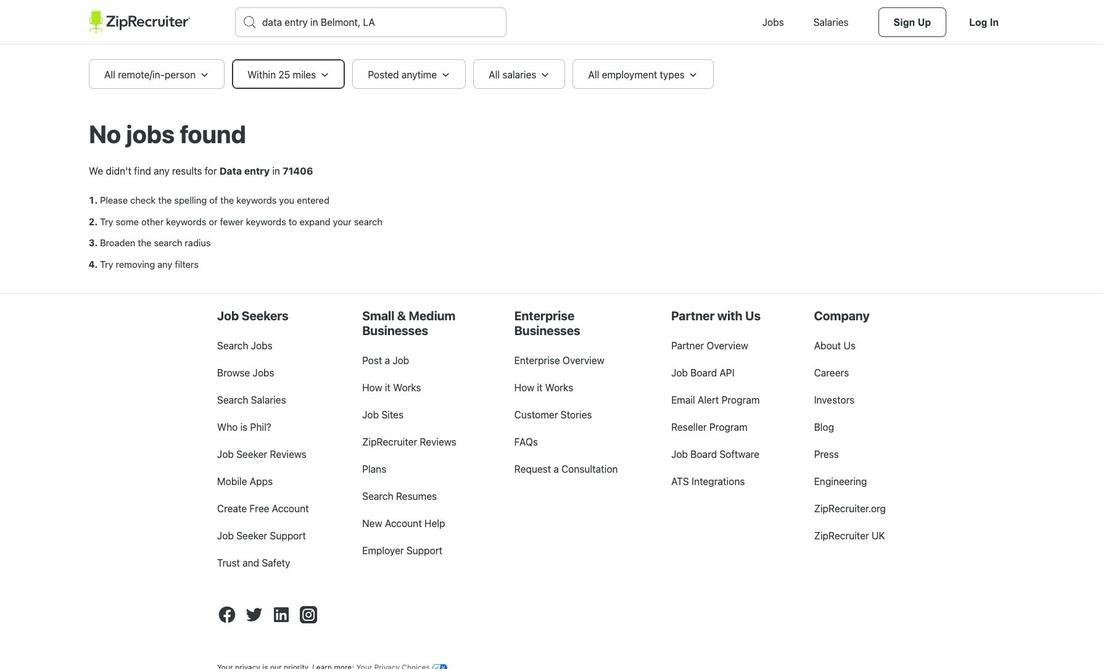 Task type: describe. For each thing, give the bounding box(es) containing it.
main element
[[89, 0, 1015, 44]]

ziprecruiter image
[[89, 11, 191, 33]]

Search job title or keyword search field
[[236, 8, 506, 36]]



Task type: vqa. For each thing, say whether or not it's contained in the screenshot.
resume
no



